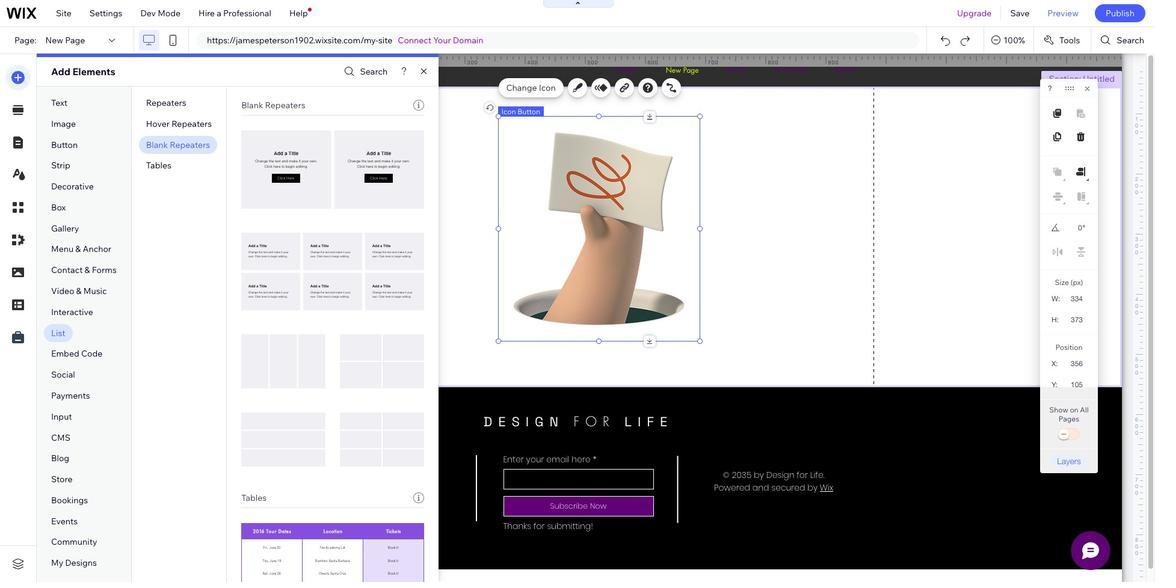 Task type: vqa. For each thing, say whether or not it's contained in the screenshot.
second Show More button
no



Task type: locate. For each thing, give the bounding box(es) containing it.
video
[[51, 286, 74, 297]]

input
[[51, 411, 72, 422]]

search button down https://jamespeterson1902.wixsite.com/my-site connect your domain
[[341, 63, 388, 80]]

None text field
[[1066, 220, 1082, 236], [1065, 291, 1088, 307], [1065, 312, 1088, 328], [1064, 356, 1088, 372], [1066, 220, 1082, 236], [1065, 291, 1088, 307], [1065, 312, 1088, 328], [1064, 356, 1088, 372]]

1 horizontal spatial icon
[[539, 82, 556, 93]]

forms
[[92, 265, 117, 276]]

button down image on the left of page
[[51, 139, 78, 150]]

show on all pages
[[1050, 406, 1089, 424]]

image
[[51, 118, 76, 129]]

0 horizontal spatial icon
[[502, 107, 516, 116]]

repeaters
[[146, 97, 186, 108], [265, 100, 305, 111], [172, 118, 212, 129], [170, 139, 210, 150]]

blank repeaters
[[241, 100, 305, 111], [146, 139, 210, 150]]

new page
[[45, 35, 85, 46]]

°
[[1083, 224, 1086, 232]]

&
[[75, 244, 81, 255], [85, 265, 90, 276], [76, 286, 82, 297]]

0 vertical spatial blank repeaters
[[241, 100, 305, 111]]

0 horizontal spatial tables
[[146, 160, 171, 171]]

hire
[[199, 8, 215, 19]]

designs
[[65, 558, 97, 569]]

decorative
[[51, 181, 94, 192]]

100% button
[[985, 27, 1034, 54]]

professional
[[223, 8, 271, 19]]

0 vertical spatial tables
[[146, 160, 171, 171]]

list
[[51, 328, 65, 339]]

search button down 'publish' button
[[1092, 27, 1155, 54]]

box
[[51, 202, 66, 213]]

1 horizontal spatial search
[[1117, 35, 1144, 46]]

position
[[1056, 343, 1083, 352]]

publish button
[[1095, 4, 1146, 22]]

1 horizontal spatial search button
[[1092, 27, 1155, 54]]

contact & forms
[[51, 265, 117, 276]]

community
[[51, 537, 97, 548]]

0 vertical spatial button
[[518, 107, 540, 116]]

search down 'publish' button
[[1117, 35, 1144, 46]]

1 horizontal spatial blank
[[241, 100, 263, 111]]

layers button
[[1050, 455, 1088, 468]]

& right video
[[76, 286, 82, 297]]

0 horizontal spatial blank repeaters
[[146, 139, 210, 150]]

1 horizontal spatial tables
[[241, 493, 267, 504]]

embed code
[[51, 349, 102, 359]]

& right menu at left top
[[75, 244, 81, 255]]

0 vertical spatial icon
[[539, 82, 556, 93]]

800
[[768, 59, 779, 66]]

1 vertical spatial search button
[[341, 63, 388, 80]]

blank
[[241, 100, 263, 111], [146, 139, 168, 150]]

0 vertical spatial blank
[[241, 100, 263, 111]]

icon right change
[[539, 82, 556, 93]]

& for video
[[76, 286, 82, 297]]

switch
[[1057, 427, 1081, 443]]

size (px)
[[1055, 278, 1083, 287]]

1 vertical spatial button
[[51, 139, 78, 150]]

& left forms
[[85, 265, 90, 276]]

strip
[[51, 160, 70, 171]]

https://jamespeterson1902.wixsite.com/my-site connect your domain
[[207, 35, 483, 46]]

& for menu
[[75, 244, 81, 255]]

0 vertical spatial &
[[75, 244, 81, 255]]

1 vertical spatial &
[[85, 265, 90, 276]]

1 vertical spatial blank repeaters
[[146, 139, 210, 150]]

save
[[1011, 8, 1030, 19]]

0 vertical spatial search button
[[1092, 27, 1155, 54]]

w:
[[1052, 295, 1060, 303]]

1 vertical spatial search
[[360, 66, 388, 77]]

settings
[[90, 8, 122, 19]]

h:
[[1052, 316, 1059, 324]]

https://jamespeterson1902.wixsite.com/my-
[[207, 35, 378, 46]]

tables
[[146, 160, 171, 171], [241, 493, 267, 504]]

help
[[289, 8, 308, 19]]

video & music
[[51, 286, 107, 297]]

mode
[[158, 8, 181, 19]]

2 vertical spatial &
[[76, 286, 82, 297]]

search down site
[[360, 66, 388, 77]]

500
[[588, 59, 598, 66]]

code
[[81, 349, 102, 359]]

icon down change
[[502, 107, 516, 116]]

my
[[51, 558, 63, 569]]

tools button
[[1034, 27, 1091, 54]]

0 horizontal spatial search button
[[341, 63, 388, 80]]

1 vertical spatial tables
[[241, 493, 267, 504]]

menu & anchor
[[51, 244, 111, 255]]

1 vertical spatial blank
[[146, 139, 168, 150]]

text
[[51, 97, 67, 108]]

on
[[1070, 406, 1079, 415]]

payments
[[51, 390, 90, 401]]

elements
[[72, 66, 115, 78]]

page
[[65, 35, 85, 46]]

button down change icon
[[518, 107, 540, 116]]

icon
[[539, 82, 556, 93], [502, 107, 516, 116]]

search
[[1117, 35, 1144, 46], [360, 66, 388, 77]]

100%
[[1004, 35, 1025, 46]]

preview
[[1048, 8, 1079, 19]]

None text field
[[1064, 377, 1088, 393]]

dev mode
[[140, 8, 181, 19]]

1 vertical spatial icon
[[502, 107, 516, 116]]

button
[[518, 107, 540, 116], [51, 139, 78, 150]]

tools
[[1060, 35, 1080, 46]]



Task type: describe. For each thing, give the bounding box(es) containing it.
a
[[217, 8, 221, 19]]

gallery
[[51, 223, 79, 234]]

music
[[84, 286, 107, 297]]

site
[[56, 8, 71, 19]]

interactive
[[51, 307, 93, 318]]

blog
[[51, 453, 69, 464]]

publish
[[1106, 8, 1135, 19]]

menu
[[51, 244, 74, 255]]

icon button
[[502, 107, 540, 116]]

1 horizontal spatial blank repeaters
[[241, 100, 305, 111]]

show
[[1050, 406, 1068, 415]]

section: untitled
[[1049, 73, 1115, 84]]

700
[[708, 59, 719, 66]]

preview button
[[1039, 0, 1088, 26]]

store
[[51, 474, 72, 485]]

0 horizontal spatial search
[[360, 66, 388, 77]]

events
[[51, 516, 78, 527]]

size
[[1055, 278, 1069, 287]]

anchor
[[83, 244, 111, 255]]

400
[[527, 59, 538, 66]]

your
[[433, 35, 451, 46]]

upgrade
[[957, 8, 992, 19]]

0 vertical spatial search
[[1117, 35, 1144, 46]]

cms
[[51, 432, 70, 443]]

untitled
[[1083, 73, 1115, 84]]

hover repeaters
[[146, 118, 212, 129]]

connect
[[398, 35, 432, 46]]

change icon
[[506, 82, 556, 93]]

1 horizontal spatial button
[[518, 107, 540, 116]]

0 horizontal spatial button
[[51, 139, 78, 150]]

save button
[[1001, 0, 1039, 26]]

pages
[[1059, 415, 1080, 424]]

embed
[[51, 349, 79, 359]]

x:
[[1052, 360, 1058, 368]]

0 horizontal spatial blank
[[146, 139, 168, 150]]

?
[[1048, 84, 1052, 93]]

dev
[[140, 8, 156, 19]]

add
[[51, 66, 70, 78]]

bookings
[[51, 495, 88, 506]]

all
[[1080, 406, 1089, 415]]

(px)
[[1071, 278, 1083, 287]]

site
[[378, 35, 393, 46]]

section:
[[1049, 73, 1081, 84]]

? button
[[1048, 84, 1052, 93]]

social
[[51, 370, 75, 380]]

900
[[828, 59, 839, 66]]

y:
[[1052, 381, 1058, 389]]

my designs
[[51, 558, 97, 569]]

new
[[45, 35, 63, 46]]

hire a professional
[[199, 8, 271, 19]]

domain
[[453, 35, 483, 46]]

layers
[[1057, 456, 1081, 466]]

hover
[[146, 118, 170, 129]]

& for contact
[[85, 265, 90, 276]]

change
[[506, 82, 537, 93]]

600
[[648, 59, 659, 66]]

add elements
[[51, 66, 115, 78]]

300
[[467, 59, 478, 66]]

contact
[[51, 265, 83, 276]]



